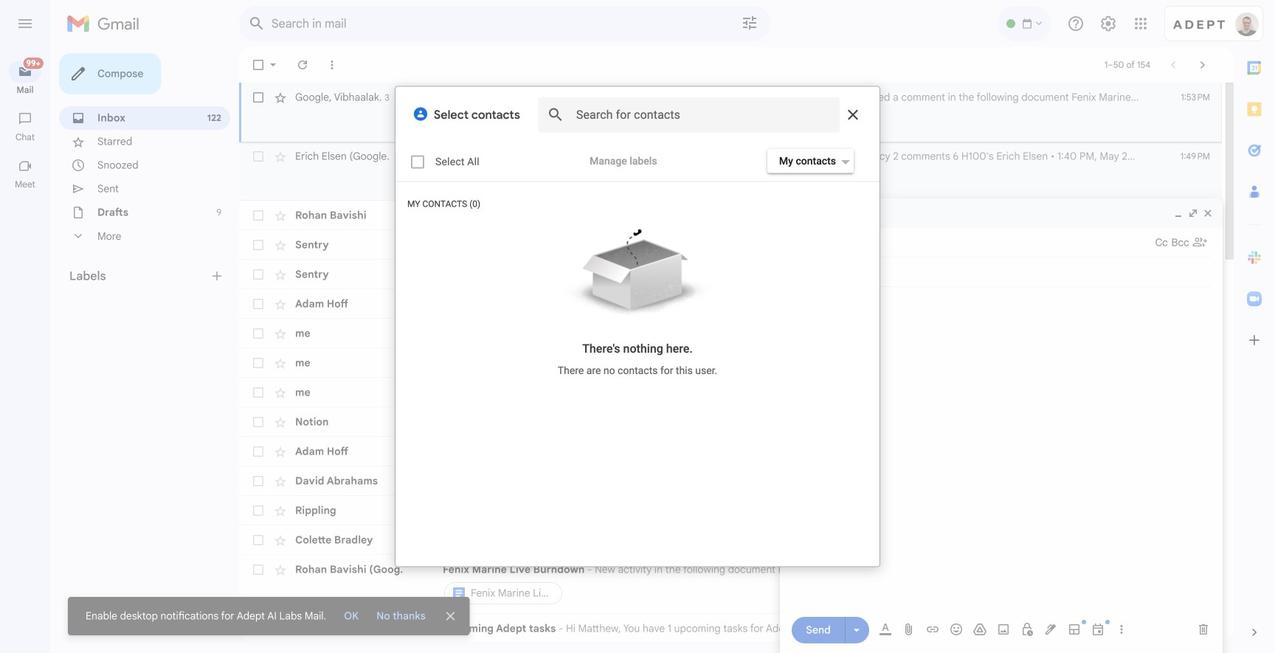 Task type: describe. For each thing, give the bounding box(es) containing it.
8 row from the top
[[239, 348, 1222, 378]]

3 row from the top
[[239, 201, 1222, 230]]

1 row from the top
[[239, 83, 1222, 142]]

2 row from the top
[[239, 142, 1222, 201]]

5 row from the top
[[239, 260, 1222, 289]]

2 cell from the top
[[443, 149, 1148, 193]]

1 cell from the top
[[443, 90, 1148, 134]]

9 row from the top
[[239, 378, 1222, 407]]

search in mail image
[[244, 10, 270, 37]]

6 row from the top
[[239, 289, 1222, 319]]

13 row from the top
[[239, 496, 1222, 525]]

11 row from the top
[[239, 437, 1222, 466]]

16 row from the top
[[239, 614, 1222, 643]]

advanced search options image
[[735, 8, 765, 38]]

15 row from the top
[[239, 555, 1222, 614]]



Task type: vqa. For each thing, say whether or not it's contained in the screenshot.
seventh ROW from the bottom of the page
yes



Task type: locate. For each thing, give the bounding box(es) containing it.
4 row from the top
[[239, 230, 1222, 260]]

gmail image
[[66, 9, 147, 38]]

navigation
[[0, 47, 52, 653]]

alert
[[24, 34, 1252, 635]]

Search in mail search field
[[239, 6, 770, 41]]

cell
[[443, 90, 1148, 134], [443, 149, 1148, 193], [443, 562, 1148, 607]]

12 row from the top
[[239, 466, 1222, 496]]

main menu image
[[16, 15, 34, 32]]

settings image
[[1100, 15, 1117, 32]]

tab list
[[1234, 47, 1275, 600]]

1 vertical spatial cell
[[443, 149, 1148, 193]]

row
[[239, 83, 1222, 142], [239, 142, 1222, 201], [239, 201, 1222, 230], [239, 230, 1222, 260], [239, 260, 1222, 289], [239, 289, 1222, 319], [239, 319, 1222, 348], [239, 348, 1222, 378], [239, 378, 1222, 407], [239, 407, 1222, 437], [239, 437, 1222, 466], [239, 466, 1222, 496], [239, 496, 1222, 525], [239, 525, 1222, 555], [239, 555, 1222, 614], [239, 614, 1222, 643]]

mail, 122 unread messages image
[[18, 61, 41, 75]]

3 cell from the top
[[443, 562, 1148, 607]]

7 row from the top
[[239, 319, 1222, 348]]

0 vertical spatial cell
[[443, 90, 1148, 134]]

14 row from the top
[[239, 525, 1222, 555]]

heading
[[0, 84, 50, 96], [0, 131, 50, 143], [0, 179, 50, 190], [69, 269, 210, 283]]

refresh image
[[295, 58, 310, 72]]

older image
[[1195, 58, 1210, 72]]

2 vertical spatial cell
[[443, 562, 1148, 607]]

10 row from the top
[[239, 407, 1222, 437]]



